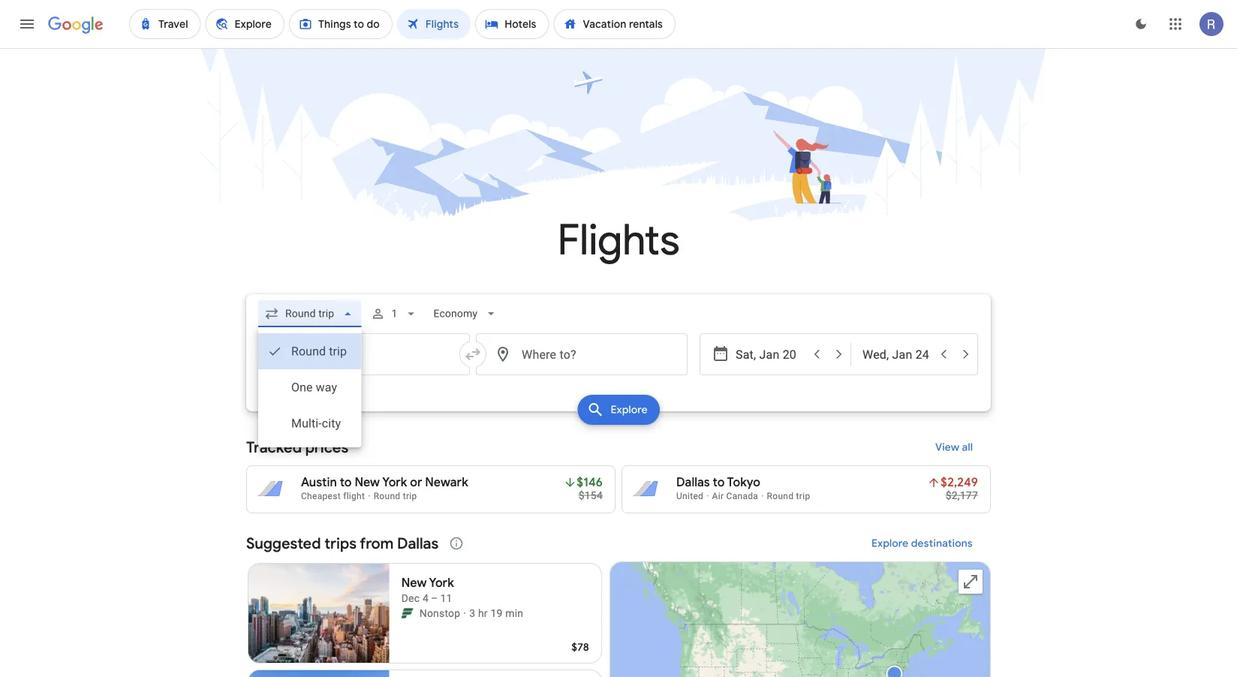 Task type: vqa. For each thing, say whether or not it's contained in the screenshot.
first $198 from the bottom
no



Task type: describe. For each thing, give the bounding box(es) containing it.
flight
[[343, 491, 365, 502]]

78 US dollars text field
[[572, 641, 590, 654]]

view
[[936, 441, 960, 454]]

tracked prices region
[[246, 430, 992, 514]]

explore for explore destinations
[[872, 537, 909, 551]]

2249 US dollars text field
[[941, 475, 979, 491]]

suggested trips from dallas region
[[246, 526, 992, 678]]

destinations
[[912, 537, 974, 551]]

newark
[[425, 475, 469, 491]]

2 trip from the left
[[797, 491, 811, 502]]

146 US dollars text field
[[577, 475, 603, 491]]

or
[[410, 475, 423, 491]]

hr
[[478, 607, 488, 620]]

explore for explore
[[611, 403, 648, 417]]

austin to new york or newark
[[301, 475, 469, 491]]

$154
[[579, 489, 603, 502]]

cheapest flight
[[301, 491, 365, 502]]

prices
[[305, 438, 349, 457]]

flights
[[558, 214, 680, 267]]

$2,177
[[946, 489, 979, 502]]

3
[[470, 607, 476, 620]]

dallas inside tracked prices region
[[677, 475, 710, 491]]

$2,249
[[941, 475, 979, 491]]

canada
[[727, 491, 759, 502]]

austin
[[301, 475, 337, 491]]

select your ticket type. list box
[[258, 328, 362, 448]]

suggested trips from dallas
[[246, 534, 439, 553]]

to for new
[[340, 475, 352, 491]]

3 option from the top
[[258, 406, 362, 442]]

dallas inside region
[[397, 534, 439, 553]]

new inside tracked prices region
[[355, 475, 380, 491]]

Flight search field
[[234, 294, 1004, 448]]

1 option from the top
[[258, 334, 362, 370]]

Where to? text field
[[476, 334, 688, 376]]

nonstop
[[420, 607, 461, 620]]

Return text field
[[863, 334, 932, 375]]



Task type: locate. For each thing, give the bounding box(es) containing it.
round trip right canada
[[767, 491, 811, 502]]

explore left destinations
[[872, 537, 909, 551]]

round down the austin to new york or newark
[[374, 491, 401, 502]]

new
[[355, 475, 380, 491], [402, 576, 427, 591]]

tokyo
[[728, 475, 761, 491]]

option
[[258, 334, 362, 370], [258, 370, 362, 406], [258, 406, 362, 442]]

new up "flight"
[[355, 475, 380, 491]]

new up dec
[[402, 576, 427, 591]]

1 to from the left
[[340, 475, 352, 491]]

0 horizontal spatial trip
[[403, 491, 417, 502]]

york
[[383, 475, 408, 491], [429, 576, 454, 591]]

round
[[374, 491, 401, 502], [767, 491, 794, 502]]

1 round from the left
[[374, 491, 401, 502]]

0 horizontal spatial to
[[340, 475, 352, 491]]

york up 4 – 11 at the bottom of page
[[429, 576, 454, 591]]

york left or
[[383, 475, 408, 491]]

explore inside the flight search field
[[611, 403, 648, 417]]

explore
[[611, 403, 648, 417], [872, 537, 909, 551]]

explore destinations
[[872, 537, 974, 551]]

1 horizontal spatial new
[[402, 576, 427, 591]]

round trip down the austin to new york or newark
[[374, 491, 417, 502]]

explore destinations button
[[854, 526, 992, 562]]

154 US dollars text field
[[579, 489, 603, 502]]

dallas right from
[[397, 534, 439, 553]]

1 horizontal spatial round trip
[[767, 491, 811, 502]]

1 trip from the left
[[403, 491, 417, 502]]

0 horizontal spatial round
[[374, 491, 401, 502]]

0 horizontal spatial explore
[[611, 403, 648, 417]]

 image
[[464, 606, 467, 621]]

$146
[[577, 475, 603, 491]]

1 vertical spatial dallas
[[397, 534, 439, 553]]

round right canada
[[767, 491, 794, 502]]

1 horizontal spatial york
[[429, 576, 454, 591]]

0 horizontal spatial york
[[383, 475, 408, 491]]

2 to from the left
[[713, 475, 725, 491]]

frontier image
[[402, 608, 414, 620]]

dallas up united
[[677, 475, 710, 491]]

tracked
[[246, 438, 302, 457]]

york inside new york dec 4 – 11
[[429, 576, 454, 591]]

1 horizontal spatial to
[[713, 475, 725, 491]]

19
[[491, 607, 503, 620]]

0 horizontal spatial round trip
[[374, 491, 417, 502]]

dec
[[402, 592, 420, 605]]

1 horizontal spatial trip
[[797, 491, 811, 502]]

to up air
[[713, 475, 725, 491]]

0 horizontal spatial dallas
[[397, 534, 439, 553]]

1 vertical spatial york
[[429, 576, 454, 591]]

Departure text field
[[736, 334, 805, 375]]

explore inside suggested trips from dallas region
[[872, 537, 909, 551]]

3 hr 19 min
[[470, 607, 524, 620]]

0 vertical spatial york
[[383, 475, 408, 491]]

dallas
[[677, 475, 710, 491], [397, 534, 439, 553]]

air canada
[[713, 491, 759, 502]]

to for tokyo
[[713, 475, 725, 491]]

explore button
[[578, 395, 660, 425]]

2 option from the top
[[258, 370, 362, 406]]

0 horizontal spatial new
[[355, 475, 380, 491]]

None text field
[[258, 334, 470, 376]]

change appearance image
[[1124, 6, 1160, 42]]

2 round from the left
[[767, 491, 794, 502]]

view all
[[936, 441, 974, 454]]

dallas to tokyo
[[677, 475, 761, 491]]

cheapest
[[301, 491, 341, 502]]

york inside tracked prices region
[[383, 475, 408, 491]]

1 horizontal spatial round
[[767, 491, 794, 502]]

to up "flight"
[[340, 475, 352, 491]]

1 horizontal spatial dallas
[[677, 475, 710, 491]]

1 vertical spatial new
[[402, 576, 427, 591]]

trip down or
[[403, 491, 417, 502]]

0 vertical spatial explore
[[611, 403, 648, 417]]

1 horizontal spatial explore
[[872, 537, 909, 551]]

air
[[713, 491, 724, 502]]

4 – 11
[[423, 592, 453, 605]]

0 vertical spatial new
[[355, 475, 380, 491]]

trip
[[403, 491, 417, 502], [797, 491, 811, 502]]

$78
[[572, 641, 590, 654]]

2 round trip from the left
[[767, 491, 811, 502]]

1 vertical spatial explore
[[872, 537, 909, 551]]

tracked prices
[[246, 438, 349, 457]]

all
[[963, 441, 974, 454]]

new inside new york dec 4 – 11
[[402, 576, 427, 591]]

suggested
[[246, 534, 321, 553]]

2177 US dollars text field
[[946, 489, 979, 502]]

min
[[506, 607, 524, 620]]

explore up tracked prices region
[[611, 403, 648, 417]]

1
[[392, 308, 398, 320]]

trip right canada
[[797, 491, 811, 502]]

None field
[[258, 300, 362, 328], [428, 300, 505, 328], [258, 300, 362, 328], [428, 300, 505, 328]]

1 button
[[365, 296, 425, 332]]

1 round trip from the left
[[374, 491, 417, 502]]

united
[[677, 491, 704, 502]]

main menu image
[[18, 15, 36, 33]]

from
[[360, 534, 394, 553]]

new york dec 4 – 11
[[402, 576, 454, 605]]

round trip
[[374, 491, 417, 502], [767, 491, 811, 502]]

0 vertical spatial dallas
[[677, 475, 710, 491]]

to
[[340, 475, 352, 491], [713, 475, 725, 491]]

trips
[[325, 534, 357, 553]]



